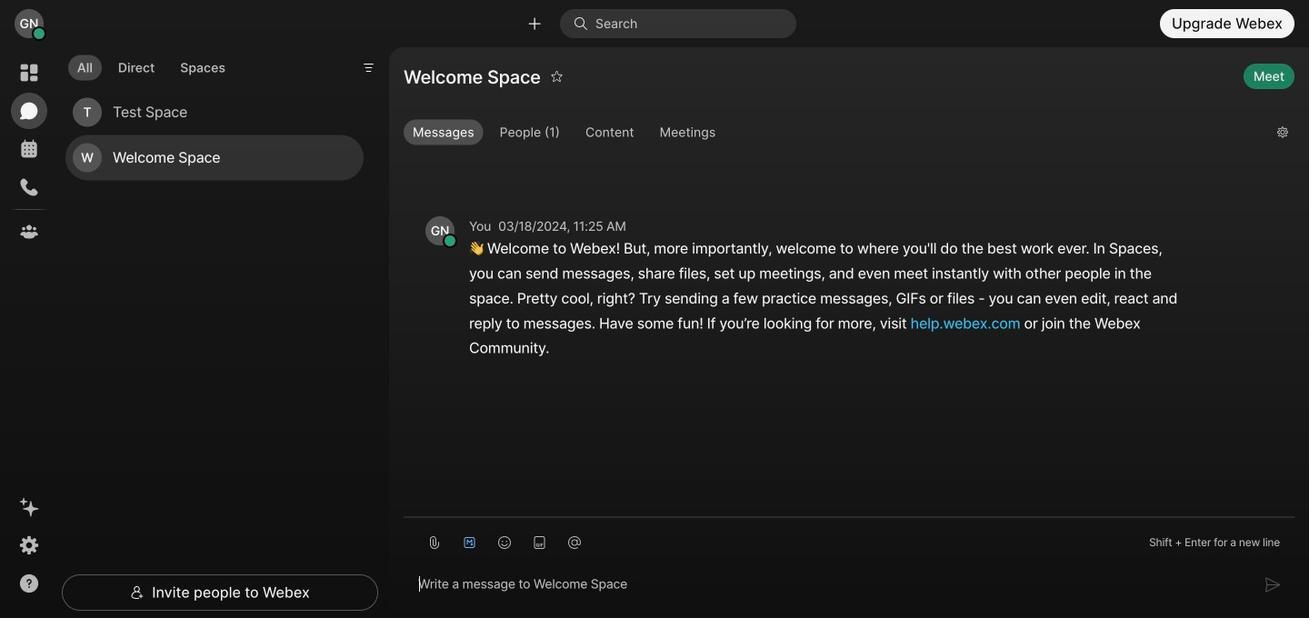 Task type: vqa. For each thing, say whether or not it's contained in the screenshot.
Webex "tab list"
yes



Task type: describe. For each thing, give the bounding box(es) containing it.
test space list item
[[65, 90, 364, 135]]



Task type: locate. For each thing, give the bounding box(es) containing it.
group
[[404, 120, 1263, 149]]

webex tab list
[[11, 55, 47, 250]]

welcome space list item
[[65, 135, 364, 181]]

navigation
[[0, 47, 58, 618]]

message composer toolbar element
[[404, 518, 1295, 560]]

tab list
[[64, 44, 239, 86]]



